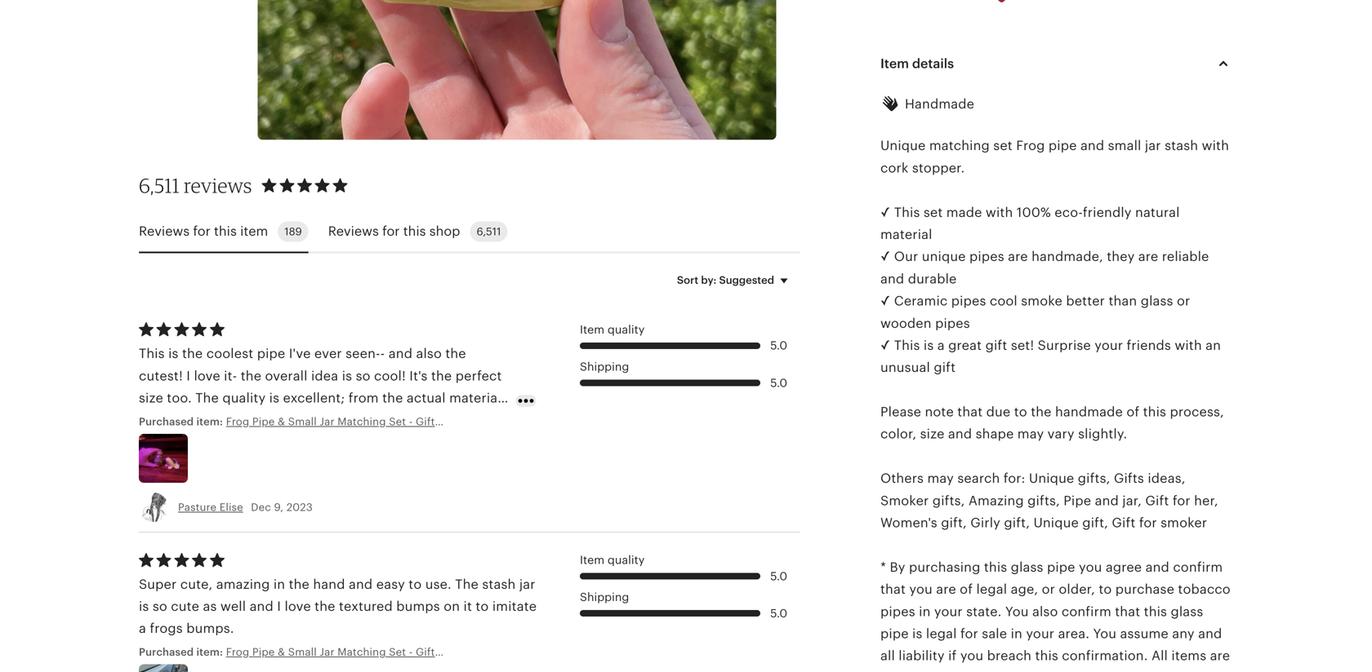 Task type: vqa. For each thing, say whether or not it's contained in the screenshot.
with Ads
no



Task type: describe. For each thing, give the bounding box(es) containing it.
are up cool
[[1008, 250, 1028, 264]]

jar inside "unique matching set frog pipe and small jar stash with cork stopper."
[[1145, 139, 1161, 153]]

1 ✓ from the top
[[880, 205, 891, 220]]

2 vertical spatial in
[[1011, 627, 1022, 642]]

they
[[1107, 250, 1135, 264]]

set for frog
[[993, 139, 1013, 153]]

2 vertical spatial your
[[1026, 627, 1055, 642]]

3 ✓ from the top
[[880, 294, 891, 309]]

pipes right unique
[[969, 250, 1004, 264]]

search
[[957, 472, 1000, 486]]

for down the '6,511 reviews'
[[193, 224, 211, 239]]

sort by: suggested
[[677, 274, 774, 286]]

3 5.0 from the top
[[770, 570, 787, 583]]

0 horizontal spatial confirm
[[1062, 605, 1111, 620]]

set for made
[[924, 205, 943, 220]]

others may search for: unique gifts, gifts ideas, smoker gifts, amazing gifts, pipe and jar, gift for her, women's gift, girly gift, unique gift, gift for smoker
[[880, 472, 1218, 531]]

purchased item: for view details of this review photo by ross
[[139, 647, 226, 659]]

quality for view details of this review photo by ross
[[608, 554, 645, 567]]

items
[[1171, 649, 1206, 664]]

cool
[[990, 294, 1018, 309]]

0 horizontal spatial gift
[[1112, 516, 1136, 531]]

3 gift, from the left
[[1082, 516, 1108, 531]]

so
[[153, 600, 167, 615]]

matching
[[929, 139, 990, 153]]

frogs
[[150, 622, 183, 637]]

dec
[[251, 502, 271, 514]]

a inside super cute, amazing in the hand and easy to use. the stash jar is so cute as well and i love the textured bumps on it to imitate a frogs bumps.
[[139, 622, 146, 637]]

material
[[880, 227, 932, 242]]

by
[[890, 561, 905, 575]]

on
[[444, 600, 460, 615]]

set!
[[1011, 338, 1034, 353]]

this down purchase
[[1144, 605, 1167, 620]]

all
[[1152, 649, 1168, 664]]

shipping for view details of this review photo by pasture elise
[[580, 361, 629, 374]]

smoker
[[880, 494, 929, 509]]

great
[[948, 338, 982, 353]]

and inside please note that due to the handmade of this process, color, size and shape may vary slightly.
[[948, 427, 972, 442]]

reviews for reviews for this shop
[[328, 224, 379, 239]]

your inside the ✓ this set made with 100% eco-friendly natural material ✓ our unique pipes are handmade, they are reliable and durable ✓ ceramic pipes cool smoke better than glass or wooden pipes ✓ this is a great gift set! surprise your friends with an unusual gift
[[1095, 338, 1123, 353]]

slightly.
[[1078, 427, 1127, 442]]

is inside the ✓ this set made with 100% eco-friendly natural material ✓ our unique pipes are handmade, they are reliable and durable ✓ ceramic pipes cool smoke better than glass or wooden pipes ✓ this is a great gift set! surprise your friends with an unusual gift
[[924, 338, 934, 353]]

surprise
[[1038, 338, 1091, 353]]

of inside '* by purchasing this glass pipe you agree and confirm that you are of legal age, or older, to purchase tobacco pipes in your state. you also confirm that this glass pipe is legal for sale in your area. you assume any and all liability if you breach this confirmation. all items are intended for tobacco use only.'
[[960, 583, 973, 598]]

due
[[986, 405, 1011, 420]]

small
[[1108, 139, 1141, 153]]

imitate
[[492, 600, 537, 615]]

any
[[1172, 627, 1195, 642]]

to right it
[[476, 600, 489, 615]]

natural
[[1135, 205, 1180, 220]]

use.
[[425, 578, 452, 592]]

item
[[240, 224, 268, 239]]

gifts
[[1114, 472, 1144, 486]]

1 horizontal spatial tobacco
[[1178, 583, 1231, 598]]

and left i in the left of the page
[[250, 600, 273, 615]]

cute,
[[180, 578, 213, 592]]

intended
[[880, 672, 938, 673]]

is inside '* by purchasing this glass pipe you agree and confirm that you are of legal age, or older, to purchase tobacco pipes in your state. you also confirm that this glass pipe is legal for sale in your area. you assume any and all liability if you breach this confirmation. all items are intended for tobacco use only.'
[[912, 627, 922, 642]]

2 vertical spatial pipe
[[880, 627, 909, 642]]

better
[[1066, 294, 1105, 309]]

1 vertical spatial glass
[[1011, 561, 1043, 575]]

reviews for this item
[[139, 224, 268, 239]]

please
[[880, 405, 921, 420]]

pipes up great
[[935, 316, 970, 331]]

i
[[277, 600, 281, 615]]

1 gift, from the left
[[941, 516, 967, 531]]

item for view details of this review photo by ross
[[580, 554, 605, 567]]

jar inside super cute, amazing in the hand and easy to use. the stash jar is so cute as well and i love the textured bumps on it to imitate a frogs bumps.
[[519, 578, 535, 592]]

2 vertical spatial glass
[[1171, 605, 1203, 620]]

unique inside "unique matching set frog pipe and small jar stash with cork stopper."
[[880, 139, 926, 153]]

this down girly
[[984, 561, 1007, 575]]

by:
[[701, 274, 717, 286]]

for:
[[1004, 472, 1025, 486]]

an
[[1206, 338, 1221, 353]]

2 horizontal spatial gifts,
[[1078, 472, 1110, 486]]

6,511 reviews
[[139, 173, 252, 198]]

1 5.0 from the top
[[770, 339, 787, 353]]

and up textured
[[349, 578, 373, 592]]

confirmation.
[[1062, 649, 1148, 664]]

are right items
[[1210, 649, 1230, 664]]

friends
[[1127, 338, 1171, 353]]

for left sale
[[960, 627, 978, 642]]

eco-
[[1055, 205, 1083, 220]]

sale
[[982, 627, 1007, 642]]

1 vertical spatial unique
[[1029, 472, 1074, 486]]

as
[[203, 600, 217, 615]]

older,
[[1059, 583, 1095, 598]]

0 vertical spatial you
[[1079, 561, 1102, 575]]

pasture elise dec 9, 2023
[[178, 502, 313, 514]]

189
[[284, 226, 302, 238]]

this left item in the top left of the page
[[214, 224, 237, 239]]

amazing
[[216, 578, 270, 592]]

cute
[[171, 600, 199, 615]]

friendly
[[1083, 205, 1132, 220]]

0 horizontal spatial you
[[1005, 605, 1029, 620]]

age,
[[1011, 583, 1038, 598]]

women's
[[880, 516, 937, 531]]

please note that due to the handmade of this process, color, size and shape may vary slightly.
[[880, 405, 1224, 442]]

size
[[920, 427, 945, 442]]

or inside the ✓ this set made with 100% eco-friendly natural material ✓ our unique pipes are handmade, they are reliable and durable ✓ ceramic pipes cool smoke better than glass or wooden pipes ✓ this is a great gift set! surprise your friends with an unusual gift
[[1177, 294, 1190, 309]]

item quality for view details of this review photo by ross
[[580, 554, 645, 567]]

shop
[[429, 224, 460, 239]]

for up smoker
[[1173, 494, 1191, 509]]

super cute, amazing in the hand and easy to use. the stash jar is so cute as well and i love the textured bumps on it to imitate a frogs bumps.
[[139, 578, 537, 637]]

and right any
[[1198, 627, 1222, 642]]

item for view details of this review photo by pasture elise
[[580, 323, 605, 336]]

the
[[455, 578, 479, 592]]

1 vertical spatial with
[[986, 205, 1013, 220]]

area.
[[1058, 627, 1090, 642]]

1 vertical spatial you
[[1093, 627, 1117, 642]]

shape
[[976, 427, 1014, 442]]

textured
[[339, 600, 393, 615]]

100%
[[1017, 205, 1051, 220]]

to inside please note that due to the handmade of this process, color, size and shape may vary slightly.
[[1014, 405, 1027, 420]]

durable
[[908, 272, 957, 287]]

state.
[[966, 605, 1002, 620]]

1 horizontal spatial gifts,
[[1028, 494, 1060, 509]]

process,
[[1170, 405, 1224, 420]]

for down 'jar,'
[[1139, 516, 1157, 531]]

smoker
[[1161, 516, 1207, 531]]

this up only.
[[1035, 649, 1058, 664]]

this inside please note that due to the handmade of this process, color, size and shape may vary slightly.
[[1143, 405, 1166, 420]]

bumps.
[[186, 622, 234, 637]]

agree
[[1106, 561, 1142, 575]]

also
[[1032, 605, 1058, 620]]

2 horizontal spatial that
[[1115, 605, 1140, 620]]

this left the shop
[[403, 224, 426, 239]]



Task type: locate. For each thing, give the bounding box(es) containing it.
is left "so"
[[139, 600, 149, 615]]

0 vertical spatial 6,511
[[139, 173, 180, 198]]

view details of this review photo by pasture elise image
[[139, 434, 188, 483]]

you right if
[[960, 649, 984, 664]]

purchased
[[139, 416, 194, 428], [139, 647, 194, 659]]

jar,
[[1122, 494, 1142, 509]]

pasture elise link
[[178, 502, 243, 514]]

0 vertical spatial you
[[1005, 605, 1029, 620]]

glass right the than
[[1141, 294, 1173, 309]]

0 horizontal spatial stash
[[482, 578, 516, 592]]

*
[[880, 561, 886, 575]]

0 vertical spatial is
[[924, 338, 934, 353]]

of up slightly.
[[1126, 405, 1139, 420]]

2 vertical spatial the
[[315, 600, 335, 615]]

girly
[[970, 516, 1000, 531]]

this
[[894, 205, 920, 220], [894, 338, 920, 353]]

vary
[[1048, 427, 1075, 442]]

2 gift, from the left
[[1004, 516, 1030, 531]]

glass up age,
[[1011, 561, 1043, 575]]

quality
[[608, 323, 645, 336], [608, 554, 645, 567]]

a left the frogs
[[139, 622, 146, 637]]

item details
[[880, 56, 954, 71]]

2 purchased from the top
[[139, 647, 194, 659]]

that left due
[[957, 405, 983, 420]]

shipping for view details of this review photo by ross
[[580, 591, 629, 604]]

purchased item: up view details of this review photo by ross
[[139, 647, 226, 659]]

shipping
[[580, 361, 629, 374], [580, 591, 629, 604]]

gift down great
[[934, 361, 956, 375]]

0 horizontal spatial of
[[960, 583, 973, 598]]

a left great
[[937, 338, 945, 353]]

1 horizontal spatial reviews
[[328, 224, 379, 239]]

1 vertical spatial jar
[[519, 578, 535, 592]]

item: for view details of this review photo by pasture elise
[[196, 416, 223, 428]]

0 horizontal spatial may
[[927, 472, 954, 486]]

0 horizontal spatial gifts,
[[933, 494, 965, 509]]

1 vertical spatial or
[[1042, 583, 1055, 598]]

details
[[912, 56, 954, 71]]

of inside please note that due to the handmade of this process, color, size and shape may vary slightly.
[[1126, 405, 1139, 420]]

breach
[[987, 649, 1032, 664]]

or inside '* by purchasing this glass pipe you agree and confirm that you are of legal age, or older, to purchase tobacco pipes in your state. you also confirm that this glass pipe is legal for sale in your area. you assume any and all liability if you breach this confirmation. all items are intended for tobacco use only.'
[[1042, 583, 1055, 598]]

1 vertical spatial pipe
[[1047, 561, 1075, 575]]

you
[[1005, 605, 1029, 620], [1093, 627, 1117, 642]]

this down wooden
[[894, 338, 920, 353]]

the
[[1031, 405, 1052, 420], [289, 578, 310, 592], [315, 600, 335, 615]]

2 ✓ from the top
[[880, 250, 891, 264]]

1 this from the top
[[894, 205, 920, 220]]

your left state.
[[934, 605, 963, 620]]

color,
[[880, 427, 917, 442]]

✓ this set made with 100% eco-friendly natural material ✓ our unique pipes are handmade, they are reliable and durable ✓ ceramic pipes cool smoke better than glass or wooden pipes ✓ this is a great gift set! surprise your friends with an unusual gift
[[880, 205, 1221, 375]]

a inside the ✓ this set made with 100% eco-friendly natural material ✓ our unique pipes are handmade, they are reliable and durable ✓ ceramic pipes cool smoke better than glass or wooden pipes ✓ this is a great gift set! surprise your friends with an unusual gift
[[937, 338, 945, 353]]

1 vertical spatial quality
[[608, 554, 645, 567]]

1 vertical spatial item:
[[196, 647, 223, 659]]

love
[[285, 600, 311, 615]]

your left friends
[[1095, 338, 1123, 353]]

and inside "unique matching set frog pipe and small jar stash with cork stopper."
[[1080, 139, 1104, 153]]

pipes inside '* by purchasing this glass pipe you agree and confirm that you are of legal age, or older, to purchase tobacco pipes in your state. you also confirm that this glass pipe is legal for sale in your area. you assume any and all liability if you breach this confirmation. all items are intended for tobacco use only.'
[[880, 605, 915, 620]]

cork
[[880, 161, 909, 176]]

item inside "dropdown button"
[[880, 56, 909, 71]]

0 vertical spatial that
[[957, 405, 983, 420]]

may inside others may search for: unique gifts, gifts ideas, smoker gifts, amazing gifts, pipe and jar, gift for her, women's gift, girly gift, unique gift, gift for smoker
[[927, 472, 954, 486]]

pipe
[[1064, 494, 1091, 509]]

may
[[1017, 427, 1044, 442], [927, 472, 954, 486]]

pipe
[[1049, 139, 1077, 153], [1047, 561, 1075, 575], [880, 627, 909, 642]]

are right they
[[1138, 250, 1158, 264]]

this up material
[[894, 205, 920, 220]]

0 vertical spatial or
[[1177, 294, 1190, 309]]

purchasing
[[909, 561, 980, 575]]

2 vertical spatial is
[[912, 627, 922, 642]]

1 horizontal spatial in
[[919, 605, 931, 620]]

legal up if
[[926, 627, 957, 642]]

amazing
[[969, 494, 1024, 509]]

✓ up material
[[880, 205, 891, 220]]

0 vertical spatial with
[[1202, 139, 1229, 153]]

0 horizontal spatial or
[[1042, 583, 1055, 598]]

ceramic
[[894, 294, 948, 309]]

is
[[924, 338, 934, 353], [139, 600, 149, 615], [912, 627, 922, 642]]

0 horizontal spatial in
[[273, 578, 285, 592]]

handmade
[[1055, 405, 1123, 420]]

you up older,
[[1079, 561, 1102, 575]]

unique
[[880, 139, 926, 153], [1029, 472, 1074, 486], [1034, 516, 1079, 531]]

her,
[[1194, 494, 1218, 509]]

2 item: from the top
[[196, 647, 223, 659]]

gift, left girly
[[941, 516, 967, 531]]

sort by: suggested button
[[665, 263, 806, 298]]

1 vertical spatial in
[[919, 605, 931, 620]]

2 purchased item: from the top
[[139, 647, 226, 659]]

✓ up wooden
[[880, 294, 891, 309]]

4 5.0 from the top
[[770, 608, 787, 621]]

1 horizontal spatial a
[[937, 338, 945, 353]]

2 vertical spatial unique
[[1034, 516, 1079, 531]]

assume
[[1120, 627, 1169, 642]]

1 horizontal spatial gift
[[985, 338, 1007, 353]]

2023
[[286, 502, 313, 514]]

unique down pipe
[[1034, 516, 1079, 531]]

2 shipping from the top
[[580, 591, 629, 604]]

the up love
[[289, 578, 310, 592]]

* by purchasing this glass pipe you agree and confirm that you are of legal age, or older, to purchase tobacco pipes in your state. you also confirm that this glass pipe is legal for sale in your area. you assume any and all liability if you breach this confirmation. all items are intended for tobacco use only.
[[880, 561, 1231, 673]]

quality for view details of this review photo by pasture elise
[[608, 323, 645, 336]]

1 vertical spatial stash
[[482, 578, 516, 592]]

set left made
[[924, 205, 943, 220]]

gift, down amazing
[[1004, 516, 1030, 531]]

0 vertical spatial your
[[1095, 338, 1123, 353]]

✓
[[880, 205, 891, 220], [880, 250, 891, 264], [880, 294, 891, 309], [880, 338, 891, 353]]

1 purchased item: from the top
[[139, 416, 226, 428]]

legal
[[976, 583, 1007, 598], [926, 627, 957, 642]]

0 vertical spatial item
[[880, 56, 909, 71]]

unique matching set frog pipe and small jar stash with cork stopper.
[[880, 139, 1229, 176]]

1 purchased from the top
[[139, 416, 194, 428]]

you down age,
[[1005, 605, 1029, 620]]

0 horizontal spatial 6,511
[[139, 173, 180, 198]]

1 vertical spatial this
[[894, 338, 920, 353]]

frog
[[1016, 139, 1045, 153]]

and right size
[[948, 427, 972, 442]]

set left frog at the right of the page
[[993, 139, 1013, 153]]

that
[[957, 405, 983, 420], [880, 583, 906, 598], [1115, 605, 1140, 620]]

item:
[[196, 416, 223, 428], [196, 647, 223, 659]]

0 horizontal spatial tobacco
[[963, 672, 1015, 673]]

6,511 left reviews
[[139, 173, 180, 198]]

purchase
[[1115, 583, 1174, 598]]

reliable
[[1162, 250, 1209, 264]]

4 ✓ from the top
[[880, 338, 891, 353]]

0 vertical spatial gift
[[985, 338, 1007, 353]]

1 reviews from the left
[[139, 224, 190, 239]]

1 horizontal spatial is
[[912, 627, 922, 642]]

gifts, down search
[[933, 494, 965, 509]]

tobacco up any
[[1178, 583, 1231, 598]]

suggested
[[719, 274, 774, 286]]

1 vertical spatial set
[[924, 205, 943, 220]]

handmade,
[[1032, 250, 1103, 264]]

others
[[880, 472, 924, 486]]

2 vertical spatial you
[[960, 649, 984, 664]]

2 horizontal spatial the
[[1031, 405, 1052, 420]]

may inside please note that due to the handmade of this process, color, size and shape may vary slightly.
[[1017, 427, 1044, 442]]

reviews
[[184, 173, 252, 198]]

2 reviews from the left
[[328, 224, 379, 239]]

1 horizontal spatial legal
[[976, 583, 1007, 598]]

0 horizontal spatial the
[[289, 578, 310, 592]]

and
[[1080, 139, 1104, 153], [880, 272, 904, 287], [948, 427, 972, 442], [1095, 494, 1119, 509], [1146, 561, 1169, 575], [349, 578, 373, 592], [250, 600, 273, 615], [1198, 627, 1222, 642]]

1 horizontal spatial the
[[315, 600, 335, 615]]

item details button
[[866, 44, 1248, 83]]

you down the purchasing
[[909, 583, 933, 598]]

0 vertical spatial gift
[[1145, 494, 1169, 509]]

stash inside "unique matching set frog pipe and small jar stash with cork stopper."
[[1165, 139, 1198, 153]]

and inside others may search for: unique gifts, gifts ideas, smoker gifts, amazing gifts, pipe and jar, gift for her, women's gift, girly gift, unique gift, gift for smoker
[[1095, 494, 1119, 509]]

tobacco down breach
[[963, 672, 1015, 673]]

with inside "unique matching set frog pipe and small jar stash with cork stopper."
[[1202, 139, 1229, 153]]

set
[[993, 139, 1013, 153], [924, 205, 943, 220]]

0 vertical spatial pipe
[[1049, 139, 1077, 153]]

purchased item: up view details of this review photo by pasture elise
[[139, 416, 226, 428]]

1 vertical spatial the
[[289, 578, 310, 592]]

purchased for view details of this review photo by ross
[[139, 647, 194, 659]]

smoke
[[1021, 294, 1062, 309]]

1 vertical spatial may
[[927, 472, 954, 486]]

6,511 for 6,511
[[477, 226, 501, 238]]

0 vertical spatial the
[[1031, 405, 1052, 420]]

gifts, up pipe
[[1078, 472, 1110, 486]]

1 vertical spatial shipping
[[580, 591, 629, 604]]

1 vertical spatial that
[[880, 583, 906, 598]]

item quality
[[580, 323, 645, 336], [580, 554, 645, 567]]

0 vertical spatial purchased
[[139, 416, 194, 428]]

and down our
[[880, 272, 904, 287]]

your down also
[[1026, 627, 1055, 642]]

1 vertical spatial tobacco
[[963, 672, 1015, 673]]

that inside please note that due to the handmade of this process, color, size and shape may vary slightly.
[[957, 405, 983, 420]]

1 vertical spatial gift
[[1112, 516, 1136, 531]]

1 vertical spatial legal
[[926, 627, 957, 642]]

view details of this review photo by ross image
[[139, 665, 188, 673]]

0 vertical spatial quality
[[608, 323, 645, 336]]

handmade
[[905, 97, 974, 111]]

the down hand
[[315, 600, 335, 615]]

easy
[[376, 578, 405, 592]]

you
[[1079, 561, 1102, 575], [909, 583, 933, 598], [960, 649, 984, 664]]

0 horizontal spatial you
[[909, 583, 933, 598]]

pipes down by
[[880, 605, 915, 620]]

2 horizontal spatial in
[[1011, 627, 1022, 642]]

0 horizontal spatial your
[[934, 605, 963, 620]]

well
[[220, 600, 246, 615]]

unique up cork
[[880, 139, 926, 153]]

2 horizontal spatial gift,
[[1082, 516, 1108, 531]]

pipe up older,
[[1047, 561, 1075, 575]]

1 vertical spatial you
[[909, 583, 933, 598]]

or up also
[[1042, 583, 1055, 598]]

1 horizontal spatial that
[[957, 405, 983, 420]]

may left search
[[927, 472, 954, 486]]

1 item quality from the top
[[580, 323, 645, 336]]

2 vertical spatial item
[[580, 554, 605, 567]]

use
[[1019, 672, 1041, 673]]

reviews for reviews for this item
[[139, 224, 190, 239]]

the inside please note that due to the handmade of this process, color, size and shape may vary slightly.
[[1031, 405, 1052, 420]]

2 this from the top
[[894, 338, 920, 353]]

than
[[1109, 294, 1137, 309]]

that up assume
[[1115, 605, 1140, 620]]

note
[[925, 405, 954, 420]]

6,511 right the shop
[[477, 226, 501, 238]]

pipe up all
[[880, 627, 909, 642]]

0 vertical spatial in
[[273, 578, 285, 592]]

jar right 'small' at the right
[[1145, 139, 1161, 153]]

are down the purchasing
[[936, 583, 956, 598]]

stash inside super cute, amazing in the hand and easy to use. the stash jar is so cute as well and i love the textured bumps on it to imitate a frogs bumps.
[[482, 578, 516, 592]]

1 horizontal spatial gift
[[1145, 494, 1169, 509]]

hand
[[313, 578, 345, 592]]

in up liability
[[919, 605, 931, 620]]

tobacco
[[1178, 583, 1231, 598], [963, 672, 1015, 673]]

item: for view details of this review photo by ross
[[196, 647, 223, 659]]

unique up pipe
[[1029, 472, 1074, 486]]

and left 'small' at the right
[[1080, 139, 1104, 153]]

purchased for view details of this review photo by pasture elise
[[139, 416, 194, 428]]

1 horizontal spatial you
[[960, 649, 984, 664]]

may left vary
[[1017, 427, 1044, 442]]

in right sale
[[1011, 627, 1022, 642]]

1 shipping from the top
[[580, 361, 629, 374]]

is up liability
[[912, 627, 922, 642]]

is inside super cute, amazing in the hand and easy to use. the stash jar is so cute as well and i love the textured bumps on it to imitate a frogs bumps.
[[139, 600, 149, 615]]

purchased up view details of this review photo by pasture elise
[[139, 416, 194, 428]]

0 horizontal spatial legal
[[926, 627, 957, 642]]

1 item: from the top
[[196, 416, 223, 428]]

pipe inside "unique matching set frog pipe and small jar stash with cork stopper."
[[1049, 139, 1077, 153]]

is down wooden
[[924, 338, 934, 353]]

1 horizontal spatial of
[[1126, 405, 1139, 420]]

item quality for view details of this review photo by pasture elise
[[580, 323, 645, 336]]

to right older,
[[1099, 583, 1112, 598]]

in inside super cute, amazing in the hand and easy to use. the stash jar is so cute as well and i love the textured bumps on it to imitate a frogs bumps.
[[273, 578, 285, 592]]

1 horizontal spatial may
[[1017, 427, 1044, 442]]

of up state.
[[960, 583, 973, 598]]

1 vertical spatial gift
[[934, 361, 956, 375]]

2 quality from the top
[[608, 554, 645, 567]]

in
[[273, 578, 285, 592], [919, 605, 931, 620], [1011, 627, 1022, 642]]

✓ up unusual
[[880, 338, 891, 353]]

purchased up view details of this review photo by ross
[[139, 647, 194, 659]]

6,511 inside tab list
[[477, 226, 501, 238]]

for left the shop
[[382, 224, 400, 239]]

1 horizontal spatial 6,511
[[477, 226, 501, 238]]

gift left set!
[[985, 338, 1007, 353]]

reviews down the '6,511 reviews'
[[139, 224, 190, 239]]

in up i in the left of the page
[[273, 578, 285, 592]]

0 vertical spatial this
[[894, 205, 920, 220]]

set inside "unique matching set frog pipe and small jar stash with cork stopper."
[[993, 139, 1013, 153]]

stash right 'small' at the right
[[1165, 139, 1198, 153]]

2 horizontal spatial your
[[1095, 338, 1123, 353]]

2 horizontal spatial you
[[1079, 561, 1102, 575]]

to right due
[[1014, 405, 1027, 420]]

confirm down smoker
[[1173, 561, 1223, 575]]

0 horizontal spatial a
[[139, 622, 146, 637]]

are
[[1008, 250, 1028, 264], [1138, 250, 1158, 264], [936, 583, 956, 598], [1210, 649, 1230, 664]]

0 vertical spatial legal
[[976, 583, 1007, 598]]

gift, down pipe
[[1082, 516, 1108, 531]]

1 vertical spatial item quality
[[580, 554, 645, 567]]

2 5.0 from the top
[[770, 377, 787, 390]]

reviews for this shop
[[328, 224, 460, 239]]

to up the bumps in the bottom left of the page
[[409, 578, 422, 592]]

unusual
[[880, 361, 930, 375]]

1 horizontal spatial confirm
[[1173, 561, 1223, 575]]

tab list containing reviews for this item
[[139, 212, 800, 253]]

gift down ideas,
[[1145, 494, 1169, 509]]

sort
[[677, 274, 698, 286]]

pipes left cool
[[951, 294, 986, 309]]

it
[[464, 600, 472, 615]]

purchased item: for view details of this review photo by pasture elise
[[139, 416, 226, 428]]

0 vertical spatial item quality
[[580, 323, 645, 336]]

confirm down older,
[[1062, 605, 1111, 620]]

ideas,
[[1148, 472, 1186, 486]]

1 vertical spatial purchased
[[139, 647, 194, 659]]

reviews right 189
[[328, 224, 379, 239]]

1 vertical spatial is
[[139, 600, 149, 615]]

gift,
[[941, 516, 967, 531], [1004, 516, 1030, 531], [1082, 516, 1108, 531]]

2 item quality from the top
[[580, 554, 645, 567]]

stash up imitate
[[482, 578, 516, 592]]

you up 'confirmation.'
[[1093, 627, 1117, 642]]

wooden
[[880, 316, 932, 331]]

0 vertical spatial shipping
[[580, 361, 629, 374]]

reviews
[[139, 224, 190, 239], [328, 224, 379, 239]]

for down if
[[941, 672, 959, 673]]

the up vary
[[1031, 405, 1052, 420]]

1 vertical spatial of
[[960, 583, 973, 598]]

9,
[[274, 502, 284, 514]]

set inside the ✓ this set made with 100% eco-friendly natural material ✓ our unique pipes are handmade, they are reliable and durable ✓ ceramic pipes cool smoke better than glass or wooden pipes ✓ this is a great gift set! surprise your friends with an unusual gift
[[924, 205, 943, 220]]

confirm
[[1173, 561, 1223, 575], [1062, 605, 1111, 620]]

and up purchase
[[1146, 561, 1169, 575]]

legal up state.
[[976, 583, 1007, 598]]

6,511 for 6,511 reviews
[[139, 173, 180, 198]]

1 horizontal spatial set
[[993, 139, 1013, 153]]

1 vertical spatial purchased item:
[[139, 647, 226, 659]]

0 vertical spatial glass
[[1141, 294, 1173, 309]]

1 horizontal spatial gift,
[[1004, 516, 1030, 531]]

glass up any
[[1171, 605, 1203, 620]]

1 horizontal spatial your
[[1026, 627, 1055, 642]]

1 vertical spatial confirm
[[1062, 605, 1111, 620]]

2 vertical spatial with
[[1175, 338, 1202, 353]]

purchased item:
[[139, 416, 226, 428], [139, 647, 226, 659]]

✓ left our
[[880, 250, 891, 264]]

tab list
[[139, 212, 800, 253]]

that down by
[[880, 583, 906, 598]]

6,511
[[139, 173, 180, 198], [477, 226, 501, 238]]

glass inside the ✓ this set made with 100% eco-friendly natural material ✓ our unique pipes are handmade, they are reliable and durable ✓ ceramic pipes cool smoke better than glass or wooden pipes ✓ this is a great gift set! surprise your friends with an unusual gift
[[1141, 294, 1173, 309]]

0 horizontal spatial that
[[880, 583, 906, 598]]

and inside the ✓ this set made with 100% eco-friendly natural material ✓ our unique pipes are handmade, they are reliable and durable ✓ ceramic pipes cool smoke better than glass or wooden pipes ✓ this is a great gift set! surprise your friends with an unusual gift
[[880, 272, 904, 287]]

1 vertical spatial 6,511
[[477, 226, 501, 238]]

if
[[948, 649, 957, 664]]

gift down 'jar,'
[[1112, 516, 1136, 531]]

0 horizontal spatial is
[[139, 600, 149, 615]]

1 vertical spatial your
[[934, 605, 963, 620]]

1 horizontal spatial or
[[1177, 294, 1190, 309]]

1 quality from the top
[[608, 323, 645, 336]]

pipe right frog at the right of the page
[[1049, 139, 1077, 153]]

to inside '* by purchasing this glass pipe you agree and confirm that you are of legal age, or older, to purchase tobacco pipes in your state. you also confirm that this glass pipe is legal for sale in your area. you assume any and all liability if you breach this confirmation. all items are intended for tobacco use only.'
[[1099, 583, 1112, 598]]



